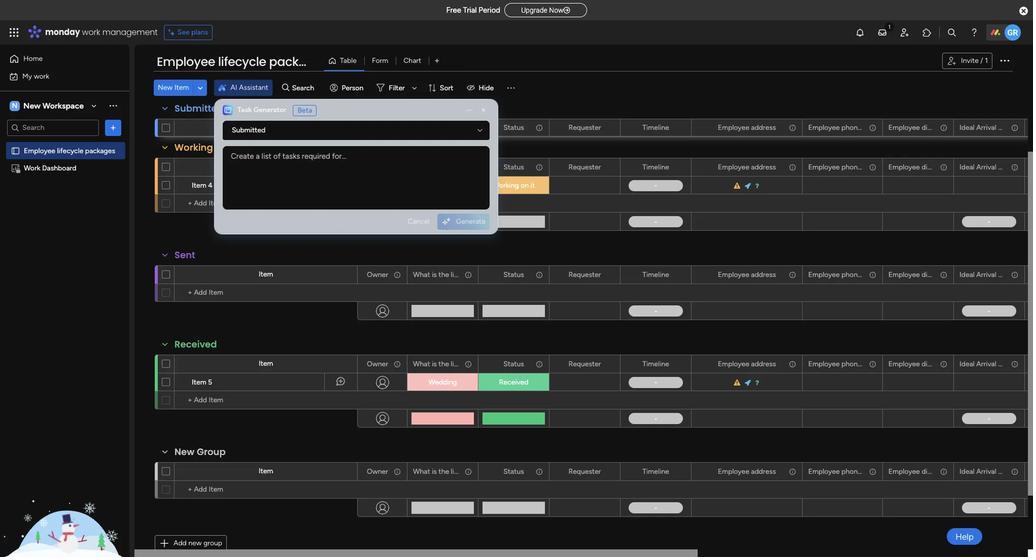 Task type: describe. For each thing, give the bounding box(es) containing it.
arrow down image
[[409, 82, 421, 94]]

1 owner field from the top
[[365, 122, 391, 133]]

new
[[189, 539, 202, 548]]

notifications image
[[856, 27, 866, 38]]

see
[[178, 28, 190, 37]]

5
[[208, 378, 212, 387]]

task
[[238, 106, 252, 114]]

4 employee phone number field from the top
[[806, 359, 889, 370]]

generator
[[254, 106, 287, 114]]

see plans
[[178, 28, 208, 37]]

date for received
[[999, 360, 1014, 368]]

group
[[197, 446, 226, 459]]

arrival for working on it
[[977, 163, 997, 171]]

1 life from the top
[[451, 123, 461, 132]]

employee for first employee dietary restriction field
[[889, 123, 921, 132]]

2 requester field from the top
[[566, 162, 604, 173]]

workspace image
[[10, 100, 20, 111]]

4 requester field from the top
[[566, 359, 604, 370]]

dietary for fourth employee dietary restriction field from the bottom of the page
[[922, 163, 945, 171]]

employee dietary restriction for 3rd employee dietary restriction field from the top of the page
[[889, 270, 979, 279]]

4 what is the life event? field from the top
[[411, 466, 484, 478]]

work dashboard
[[24, 164, 76, 172]]

lottie animation element
[[0, 455, 129, 558]]

apps image
[[923, 27, 933, 38]]

add new group button
[[155, 536, 227, 552]]

arrival for submitted
[[977, 123, 997, 132]]

5 ideal arrival date field from the top
[[958, 466, 1014, 478]]

employee for fourth employee dietary restriction field from the bottom of the page
[[889, 163, 921, 171]]

4 employee address field from the top
[[716, 359, 779, 370]]

3 employee phone number field from the top
[[806, 269, 889, 281]]

5 ideal arrival date from the top
[[960, 467, 1014, 476]]

new item
[[158, 83, 189, 92]]

employee address for fifth employee address field from the bottom of the page
[[718, 123, 777, 132]]

ai
[[231, 83, 237, 92]]

1 vertical spatial menu image
[[466, 106, 474, 114]]

home
[[23, 54, 43, 63]]

task generator image
[[223, 105, 233, 115]]

owner for second owner field from the bottom
[[367, 360, 388, 368]]

4 what from the top
[[413, 467, 430, 476]]

4 is from the top
[[432, 467, 437, 476]]

Sent field
[[172, 249, 198, 262]]

2 the from the top
[[439, 270, 449, 279]]

1 + add item text field from the top
[[180, 287, 353, 299]]

ideal arrival date for submitted
[[960, 123, 1014, 132]]

employee for first employee phone number field
[[809, 123, 840, 132]]

number for fourth employee phone number field from the bottom of the page
[[864, 163, 889, 171]]

4 what is the life event? from the top
[[413, 467, 484, 476]]

chart
[[404, 56, 422, 65]]

1 horizontal spatial on
[[521, 181, 529, 190]]

filter
[[389, 84, 405, 92]]

see plans button
[[164, 25, 213, 40]]

add new group
[[174, 539, 222, 548]]

5 date from the top
[[999, 467, 1014, 476]]

ai logo image
[[219, 84, 227, 92]]

cancel
[[408, 217, 430, 226]]

status for working on it
[[504, 163, 524, 171]]

inbox image
[[878, 27, 888, 38]]

upgrade now
[[522, 6, 564, 14]]

ai assistant button
[[214, 80, 273, 96]]

employee for 5th employee dietary restriction field
[[889, 467, 921, 476]]

public board image
[[11, 146, 20, 156]]

my work button
[[6, 68, 109, 85]]

group
[[204, 539, 222, 548]]

3 is from the top
[[432, 360, 437, 368]]

phone for third employee phone number field from the top of the page
[[842, 270, 862, 279]]

requester for third requester field from the bottom of the page
[[569, 270, 602, 279]]

working on it inside field
[[175, 141, 236, 154]]

work for monday
[[82, 26, 100, 38]]

2 what is the life event? field from the top
[[411, 269, 484, 281]]

cancel button
[[404, 214, 434, 230]]

1 status field from the top
[[501, 122, 527, 133]]

new for new workspace
[[23, 101, 41, 110]]

dapulse rightstroke image
[[564, 7, 571, 14]]

employee dietary restriction for 5th employee dietary restriction field
[[889, 467, 979, 476]]

owner for 3rd owner field from the bottom of the page
[[367, 270, 388, 279]]

1 what from the top
[[413, 123, 430, 132]]

arrival for received
[[977, 360, 997, 368]]

employee phone number for second employee phone number field from the bottom
[[809, 360, 889, 368]]

3 ideal from the top
[[960, 270, 975, 279]]

add view image
[[435, 57, 439, 65]]

1 status from the top
[[504, 123, 524, 132]]

5 requester field from the top
[[566, 466, 604, 478]]

2 employee phone number field from the top
[[806, 162, 889, 173]]

options image for third employee phone number field from the top of the page
[[869, 266, 876, 284]]

4 status field from the top
[[501, 359, 527, 370]]

status for new group
[[504, 467, 524, 476]]

options image for first employee address field from the bottom
[[789, 463, 796, 481]]

requester for 4th requester field from the top of the page
[[569, 360, 602, 368]]

employee lifecycle packages inside field
[[157, 53, 328, 70]]

3 date from the top
[[999, 270, 1014, 279]]

Search in workspace field
[[21, 122, 85, 134]]

status for sent
[[504, 270, 524, 279]]

form
[[372, 56, 389, 65]]

private dashboard image
[[11, 163, 20, 173]]

/
[[981, 56, 984, 65]]

invite
[[962, 56, 980, 65]]

2 employee dietary restriction field from the top
[[887, 162, 979, 173]]

item 4
[[192, 181, 213, 190]]

item inside button
[[175, 83, 189, 92]]

new group
[[175, 446, 226, 459]]

options image for 2nd employee address field
[[789, 159, 796, 176]]

table
[[340, 56, 357, 65]]

working inside field
[[175, 141, 213, 154]]

management
[[102, 26, 158, 38]]

2 timeline field from the top
[[641, 162, 672, 173]]

invite / 1
[[962, 56, 989, 65]]

address for first employee address field from the bottom
[[752, 467, 777, 476]]

1 horizontal spatial menu image
[[506, 83, 517, 93]]

question image for rocket image
[[756, 183, 761, 189]]

plans
[[191, 28, 208, 37]]

invite members image
[[900, 27, 911, 38]]

employee for 2nd employee address field from the bottom
[[718, 360, 750, 368]]

5 timeline field from the top
[[641, 466, 672, 478]]

3 requester field from the top
[[566, 269, 604, 281]]

upgrade
[[522, 6, 548, 14]]

3 what is the life event? from the top
[[413, 360, 484, 368]]

dashboard
[[42, 164, 76, 172]]

upgrade now link
[[505, 3, 587, 17]]

sort button
[[424, 80, 460, 96]]

1 is from the top
[[432, 123, 437, 132]]

phone for second employee phone number field from the bottom
[[842, 360, 862, 368]]

dietary for 5th employee dietary restriction field
[[922, 467, 945, 476]]

status field for working on it
[[501, 162, 527, 173]]

wedding
[[429, 378, 457, 387]]

Working on it field
[[172, 141, 238, 154]]

1 timeline field from the top
[[641, 122, 672, 133]]

0 horizontal spatial lifecycle
[[57, 147, 83, 155]]

employee phone number for 5th employee phone number field from the top of the page
[[809, 467, 889, 476]]

employee for fifth employee address field from the bottom of the page
[[718, 123, 750, 132]]

5 arrival from the top
[[977, 467, 997, 476]]

3 what from the top
[[413, 360, 430, 368]]

employee address for 2nd employee address field from the bottom
[[718, 360, 777, 368]]

2 what is the life event? from the top
[[413, 270, 484, 279]]

number for second employee phone number field from the bottom
[[864, 360, 889, 368]]

3 what is the life event? field from the top
[[411, 359, 484, 370]]

options image for 3rd owner field from the bottom of the page
[[393, 266, 400, 284]]

3 timeline field from the top
[[641, 269, 672, 281]]

task generator
[[238, 106, 287, 114]]

3 life from the top
[[451, 360, 461, 368]]

1 employee phone number field from the top
[[806, 122, 889, 133]]

my
[[22, 72, 32, 80]]

1 horizontal spatial received
[[499, 378, 529, 387]]

employee dietary restriction for first employee dietary restriction field
[[889, 123, 979, 132]]

1 the from the top
[[439, 123, 449, 132]]

2 what from the top
[[413, 270, 430, 279]]

2 life from the top
[[451, 270, 461, 279]]

date for working on it
[[999, 163, 1014, 171]]

status field for new group
[[501, 466, 527, 478]]

options image for second employee phone number field from the bottom
[[869, 356, 876, 373]]

lottie animation image
[[0, 455, 129, 558]]

4 life from the top
[[451, 467, 461, 476]]

trial
[[463, 6, 477, 15]]

3 owner field from the top
[[365, 359, 391, 370]]

employee inside list box
[[24, 147, 55, 155]]

employee for 2nd employee address field
[[718, 163, 750, 171]]

packages inside list box
[[85, 147, 115, 155]]

4 status from the top
[[504, 360, 524, 368]]

received inside received field
[[175, 338, 217, 351]]

ideal for submitted
[[960, 123, 975, 132]]

3 employee address field from the top
[[716, 269, 779, 281]]

2 event? from the top
[[463, 270, 484, 279]]

period
[[479, 6, 501, 15]]



Task type: locate. For each thing, give the bounding box(es) containing it.
table button
[[325, 53, 365, 69]]

timeline for 5th timeline field from the bottom
[[643, 123, 670, 132]]

workspace
[[43, 101, 84, 110]]

sort
[[440, 84, 454, 92]]

dietary for first employee dietary restriction field
[[922, 123, 945, 132]]

help image
[[970, 27, 980, 38]]

work
[[82, 26, 100, 38], [34, 72, 49, 80]]

employee lifecycle packages up "ai assistant" button
[[157, 53, 328, 70]]

select product image
[[9, 27, 19, 38]]

n
[[12, 101, 17, 110]]

work for my
[[34, 72, 49, 80]]

menu image down hide popup button
[[466, 106, 474, 114]]

on inside field
[[216, 141, 227, 154]]

phone for first employee phone number field
[[842, 123, 862, 132]]

address for fifth employee address field from the bottom of the page
[[752, 123, 777, 132]]

packages up search field
[[269, 53, 328, 70]]

rocket image
[[745, 183, 753, 189]]

received
[[175, 338, 217, 351], [499, 378, 529, 387]]

beta
[[298, 106, 312, 115]]

0 horizontal spatial received
[[175, 338, 217, 351]]

options image
[[999, 54, 1012, 66], [535, 119, 542, 136], [789, 119, 796, 136], [869, 119, 876, 136], [535, 159, 542, 176], [869, 159, 876, 176], [1011, 159, 1018, 176], [464, 266, 471, 284], [535, 266, 542, 284], [606, 266, 613, 284], [1011, 266, 1018, 284], [940, 267, 947, 283], [606, 356, 613, 373], [940, 356, 947, 373], [393, 463, 400, 481], [535, 463, 542, 481], [869, 463, 876, 481], [1011, 463, 1018, 481], [940, 464, 947, 480]]

+ Add Item text field
[[180, 287, 353, 299], [180, 484, 353, 496]]

employee for first employee address field from the bottom
[[718, 467, 750, 476]]

number
[[864, 123, 889, 132], [864, 163, 889, 171], [864, 270, 889, 279], [864, 360, 889, 368], [864, 467, 889, 476]]

restriction for 3rd employee dietary restriction field from the top of the page
[[946, 270, 979, 279]]

search everything image
[[948, 27, 958, 38]]

0 horizontal spatial work
[[34, 72, 49, 80]]

3 phone from the top
[[842, 270, 862, 279]]

What is the life event? field
[[411, 122, 484, 133], [411, 269, 484, 281], [411, 359, 484, 370], [411, 466, 484, 478]]

1 timeline from the top
[[643, 123, 670, 132]]

menu image right hide
[[506, 83, 517, 93]]

1 horizontal spatial working on it
[[493, 181, 535, 190]]

assistant
[[239, 83, 269, 92]]

employee phone number for fourth employee phone number field from the bottom of the page
[[809, 163, 889, 171]]

date
[[999, 123, 1014, 132], [999, 163, 1014, 171], [999, 270, 1014, 279], [999, 360, 1014, 368], [999, 467, 1014, 476]]

work inside button
[[34, 72, 49, 80]]

ideal arrival date field for submitted
[[958, 122, 1014, 133]]

employee for 3rd employee dietary restriction field from the top of the page
[[889, 270, 921, 279]]

1 vertical spatial received
[[499, 378, 529, 387]]

submitted
[[175, 102, 223, 115], [232, 126, 266, 135]]

ideal
[[960, 123, 975, 132], [960, 163, 975, 171], [960, 270, 975, 279], [960, 360, 975, 368], [960, 467, 975, 476]]

1 requester from the top
[[569, 123, 602, 132]]

what is the life event?
[[413, 123, 484, 132], [413, 270, 484, 279], [413, 360, 484, 368], [413, 467, 484, 476]]

requester
[[569, 123, 602, 132], [569, 163, 602, 171], [569, 270, 602, 279], [569, 360, 602, 368], [569, 467, 602, 476]]

5 status field from the top
[[501, 466, 527, 478]]

2 address from the top
[[752, 163, 777, 171]]

ideal arrival date for received
[[960, 360, 1014, 368]]

person
[[342, 84, 364, 92]]

Requester field
[[566, 122, 604, 133], [566, 162, 604, 173], [566, 269, 604, 281], [566, 359, 604, 370], [566, 466, 604, 478]]

address for 2nd employee address field from the bottom
[[752, 360, 777, 368]]

3 status field from the top
[[501, 269, 527, 281]]

5 employee phone number from the top
[[809, 467, 889, 476]]

4 timeline field from the top
[[641, 359, 672, 370]]

5 employee dietary restriction from the top
[[889, 467, 979, 476]]

Employee address field
[[716, 122, 779, 133], [716, 162, 779, 173], [716, 269, 779, 281], [716, 359, 779, 370], [716, 466, 779, 478]]

help button
[[948, 529, 983, 545]]

ai assistant
[[231, 83, 269, 92]]

2 vertical spatial new
[[175, 446, 195, 459]]

1 vertical spatial lifecycle
[[57, 147, 83, 155]]

0 horizontal spatial working on it
[[175, 141, 236, 154]]

what
[[413, 123, 430, 132], [413, 270, 430, 279], [413, 360, 430, 368], [413, 467, 430, 476]]

on
[[216, 141, 227, 154], [521, 181, 529, 190]]

item
[[175, 83, 189, 92], [259, 123, 273, 132], [192, 181, 206, 190], [259, 270, 273, 279], [259, 360, 273, 368], [192, 378, 206, 387], [259, 467, 273, 476]]

4 date from the top
[[999, 360, 1014, 368]]

0 horizontal spatial new
[[23, 101, 41, 110]]

owner for fourth owner field
[[367, 467, 388, 476]]

2 number from the top
[[864, 163, 889, 171]]

life
[[451, 123, 461, 132], [451, 270, 461, 279], [451, 360, 461, 368], [451, 467, 461, 476]]

dietary
[[922, 123, 945, 132], [922, 163, 945, 171], [922, 270, 945, 279], [922, 360, 945, 368], [922, 467, 945, 476]]

ideal for working on it
[[960, 163, 975, 171]]

work right my
[[34, 72, 49, 80]]

0 vertical spatial employee lifecycle packages
[[157, 53, 328, 70]]

owner for 1st owner field from the top
[[367, 123, 388, 132]]

employee address
[[718, 123, 777, 132], [718, 163, 777, 171], [718, 270, 777, 279], [718, 360, 777, 368], [718, 467, 777, 476]]

0 vertical spatial submitted
[[175, 102, 223, 115]]

3 arrival from the top
[[977, 270, 997, 279]]

Search field
[[290, 81, 320, 95]]

the
[[439, 123, 449, 132], [439, 270, 449, 279], [439, 360, 449, 368], [439, 467, 449, 476]]

4 employee dietary restriction field from the top
[[887, 359, 979, 370]]

2 horizontal spatial new
[[175, 446, 195, 459]]

1 vertical spatial on
[[521, 181, 529, 190]]

question image right rocket image
[[756, 183, 761, 189]]

working on it
[[175, 141, 236, 154], [493, 181, 535, 190]]

employee for second employee phone number field from the bottom
[[809, 360, 840, 368]]

event?
[[463, 123, 484, 132], [463, 270, 484, 279], [463, 360, 484, 368], [463, 467, 484, 476]]

new left angle down image
[[158, 83, 173, 92]]

2 owner from the top
[[367, 270, 388, 279]]

my work
[[22, 72, 49, 80]]

4 arrival from the top
[[977, 360, 997, 368]]

5 employee address field from the top
[[716, 466, 779, 478]]

filter button
[[373, 80, 421, 96]]

packages
[[269, 53, 328, 70], [85, 147, 115, 155]]

new item button
[[154, 80, 193, 96]]

5 employee address from the top
[[718, 467, 777, 476]]

add
[[174, 539, 187, 548]]

5 address from the top
[[752, 467, 777, 476]]

new inside "workspace selection" element
[[23, 101, 41, 110]]

5 ideal from the top
[[960, 467, 975, 476]]

1 employee address field from the top
[[716, 122, 779, 133]]

Employee phone number field
[[806, 122, 889, 133], [806, 162, 889, 173], [806, 269, 889, 281], [806, 359, 889, 370], [806, 466, 889, 478]]

angle down image
[[198, 84, 203, 92]]

1 date from the top
[[999, 123, 1014, 132]]

1 owner from the top
[[367, 123, 388, 132]]

Employee lifecycle packages field
[[154, 53, 328, 71]]

sent
[[175, 249, 195, 262]]

1 horizontal spatial working
[[493, 181, 519, 190]]

2 employee phone number from the top
[[809, 163, 889, 171]]

2 date from the top
[[999, 163, 1014, 171]]

menu image
[[506, 83, 517, 93], [466, 106, 474, 114]]

monday work management
[[45, 26, 158, 38]]

options image for first employee dietary restriction field
[[940, 119, 947, 136]]

0 horizontal spatial employee lifecycle packages
[[24, 147, 115, 155]]

2 status field from the top
[[501, 162, 527, 173]]

1 vertical spatial employee lifecycle packages
[[24, 147, 115, 155]]

1 horizontal spatial lifecycle
[[218, 53, 266, 70]]

restriction for fourth employee dietary restriction field from the bottom of the page
[[946, 163, 979, 171]]

1 vertical spatial + add item text field
[[180, 484, 353, 496]]

employee phone number
[[809, 123, 889, 132], [809, 163, 889, 171], [809, 270, 889, 279], [809, 360, 889, 368], [809, 467, 889, 476]]

form button
[[365, 53, 396, 69]]

restriction
[[946, 123, 979, 132], [946, 163, 979, 171], [946, 270, 979, 279], [946, 360, 979, 368], [946, 467, 979, 476]]

phone for 5th employee phone number field from the top of the page
[[842, 467, 862, 476]]

greg robinson image
[[1005, 24, 1022, 41]]

list box
[[0, 140, 129, 314]]

home button
[[6, 51, 109, 67]]

timeline for fifth timeline field
[[643, 467, 670, 476]]

2 employee address from the top
[[718, 163, 777, 171]]

date for submitted
[[999, 123, 1014, 132]]

2 requester from the top
[[569, 163, 602, 171]]

new for new item
[[158, 83, 173, 92]]

3 employee dietary restriction field from the top
[[887, 269, 979, 281]]

2 + add item text field from the top
[[180, 484, 353, 496]]

work right monday
[[82, 26, 100, 38]]

3 ideal arrival date field from the top
[[958, 269, 1014, 281]]

4 requester from the top
[[569, 360, 602, 368]]

phone for fourth employee phone number field from the bottom of the page
[[842, 163, 862, 171]]

1 horizontal spatial new
[[158, 83, 173, 92]]

options image
[[1011, 119, 1018, 136], [940, 119, 947, 136], [108, 123, 118, 133], [606, 159, 613, 176], [789, 159, 796, 176], [940, 159, 947, 176], [393, 266, 400, 284], [789, 266, 796, 284], [869, 266, 876, 284], [393, 356, 400, 373], [464, 356, 471, 373], [535, 356, 542, 373], [789, 356, 796, 373], [869, 356, 876, 373], [1011, 356, 1018, 373], [464, 463, 471, 481], [789, 463, 796, 481]]

timeline for third timeline field from the bottom
[[643, 270, 670, 279]]

0 vertical spatial on
[[216, 141, 227, 154]]

3 restriction from the top
[[946, 270, 979, 279]]

employee phone number for third employee phone number field from the top of the page
[[809, 270, 889, 279]]

0 vertical spatial working on it
[[175, 141, 236, 154]]

new
[[158, 83, 173, 92], [23, 101, 41, 110], [175, 446, 195, 459]]

ideal arrival date for working on it
[[960, 163, 1014, 171]]

4 timeline from the top
[[643, 360, 670, 368]]

employee dietary restriction for fourth employee dietary restriction field from the bottom of the page
[[889, 163, 979, 171]]

options image for 2nd employee address field from the bottom
[[789, 356, 796, 373]]

employee for fourth employee phone number field from the bottom of the page
[[809, 163, 840, 171]]

3 employee dietary restriction from the top
[[889, 270, 979, 279]]

question image
[[756, 183, 761, 189], [756, 380, 761, 386]]

employee lifecycle packages up dashboard
[[24, 147, 115, 155]]

lifecycle up dashboard
[[57, 147, 83, 155]]

5 phone from the top
[[842, 467, 862, 476]]

Owner field
[[365, 122, 391, 133], [365, 269, 391, 281], [365, 359, 391, 370], [365, 466, 391, 478]]

Ideal Arrival Date field
[[958, 122, 1014, 133], [958, 162, 1014, 173], [958, 269, 1014, 281], [958, 359, 1014, 370], [958, 466, 1014, 478]]

1 vertical spatial question image
[[756, 380, 761, 386]]

requester for 5th requester field from the bottom
[[569, 123, 602, 132]]

Create a list of tasks required for... text field
[[223, 146, 490, 209]]

4 employee address from the top
[[718, 360, 777, 368]]

1 address from the top
[[752, 123, 777, 132]]

submitted down angle down image
[[175, 102, 223, 115]]

column information image
[[536, 124, 544, 132], [869, 124, 878, 132], [789, 163, 797, 171], [940, 163, 949, 171], [536, 271, 544, 279], [869, 271, 878, 279], [465, 360, 473, 368], [536, 360, 544, 368], [789, 360, 797, 368], [465, 468, 473, 476], [536, 468, 544, 476], [869, 468, 878, 476], [940, 468, 949, 476], [1012, 468, 1020, 476]]

4 the from the top
[[439, 467, 449, 476]]

warning image
[[734, 183, 742, 189]]

employee address for first employee address field from the bottom
[[718, 467, 777, 476]]

3 address from the top
[[752, 270, 777, 279]]

number for 5th employee phone number field from the top of the page
[[864, 467, 889, 476]]

1 vertical spatial it
[[531, 181, 535, 190]]

New Group field
[[172, 446, 228, 459]]

options image for second owner field from the bottom
[[393, 356, 400, 373]]

employee for employee lifecycle packages field
[[157, 53, 215, 70]]

1 event? from the top
[[463, 123, 484, 132]]

lifecycle up "ai assistant" button
[[218, 53, 266, 70]]

status
[[504, 123, 524, 132], [504, 163, 524, 171], [504, 270, 524, 279], [504, 360, 524, 368], [504, 467, 524, 476]]

new workspace
[[23, 101, 84, 110]]

4 ideal arrival date from the top
[[960, 360, 1014, 368]]

restriction for first employee dietary restriction field
[[946, 123, 979, 132]]

options image for 3rd employee address field from the bottom
[[789, 266, 796, 284]]

4 dietary from the top
[[922, 360, 945, 368]]

1 number from the top
[[864, 123, 889, 132]]

v2 search image
[[282, 82, 290, 94]]

help
[[956, 532, 975, 542]]

1 horizontal spatial it
[[531, 181, 535, 190]]

3 ideal arrival date from the top
[[960, 270, 1014, 279]]

submitted inside submitted field
[[175, 102, 223, 115]]

employee lifecycle packages
[[157, 53, 328, 70], [24, 147, 115, 155]]

working
[[175, 141, 213, 154], [493, 181, 519, 190]]

employee dietary restriction for 4th employee dietary restriction field from the top
[[889, 360, 979, 368]]

status field for sent
[[501, 269, 527, 281]]

2 employee address field from the top
[[716, 162, 779, 173]]

5 restriction from the top
[[946, 467, 979, 476]]

now
[[550, 6, 564, 14]]

0 vertical spatial packages
[[269, 53, 328, 70]]

4 employee phone number from the top
[[809, 360, 889, 368]]

option
[[0, 142, 129, 144]]

3 the from the top
[[439, 360, 449, 368]]

4 owner field from the top
[[365, 466, 391, 478]]

2 ideal arrival date from the top
[[960, 163, 1014, 171]]

employee for 4th employee dietary restriction field from the top
[[889, 360, 921, 368]]

arrival
[[977, 123, 997, 132], [977, 163, 997, 171], [977, 270, 997, 279], [977, 360, 997, 368], [977, 467, 997, 476]]

0 vertical spatial it
[[230, 141, 236, 154]]

1 employee dietary restriction field from the top
[[887, 122, 979, 133]]

address for 3rd employee address field from the bottom
[[752, 270, 777, 279]]

Timeline field
[[641, 122, 672, 133], [641, 162, 672, 173], [641, 269, 672, 281], [641, 359, 672, 370], [641, 466, 672, 478]]

0 horizontal spatial on
[[216, 141, 227, 154]]

0 horizontal spatial it
[[230, 141, 236, 154]]

2 status from the top
[[504, 163, 524, 171]]

Status field
[[501, 122, 527, 133], [501, 162, 527, 173], [501, 269, 527, 281], [501, 359, 527, 370], [501, 466, 527, 478]]

0 vertical spatial + add item text field
[[180, 287, 353, 299]]

free
[[447, 6, 462, 15]]

work
[[24, 164, 40, 172]]

address for 2nd employee address field
[[752, 163, 777, 171]]

Employee dietary restriction field
[[887, 122, 979, 133], [887, 162, 979, 173], [887, 269, 979, 281], [887, 359, 979, 370], [887, 466, 979, 478]]

1 what is the life event? from the top
[[413, 123, 484, 132]]

2 ideal from the top
[[960, 163, 975, 171]]

0 vertical spatial received
[[175, 338, 217, 351]]

chart button
[[396, 53, 429, 69]]

owner
[[367, 123, 388, 132], [367, 270, 388, 279], [367, 360, 388, 368], [367, 467, 388, 476]]

warning image
[[734, 380, 742, 386]]

new inside field
[[175, 446, 195, 459]]

column information image
[[789, 124, 797, 132], [940, 124, 949, 132], [1012, 124, 1020, 132], [536, 163, 544, 171], [869, 163, 878, 171], [1012, 163, 1020, 171], [394, 271, 402, 279], [465, 271, 473, 279], [789, 271, 797, 279], [940, 271, 949, 279], [1012, 271, 1020, 279], [394, 360, 402, 368], [869, 360, 878, 368], [940, 360, 949, 368], [1012, 360, 1020, 368], [394, 468, 402, 476], [789, 468, 797, 476]]

0 horizontal spatial menu image
[[466, 106, 474, 114]]

2 arrival from the top
[[977, 163, 997, 171]]

invite / 1 button
[[943, 53, 993, 69]]

1 vertical spatial packages
[[85, 147, 115, 155]]

5 employee dietary restriction field from the top
[[887, 466, 979, 478]]

1 phone from the top
[[842, 123, 862, 132]]

2 owner field from the top
[[365, 269, 391, 281]]

monday
[[45, 26, 80, 38]]

1 horizontal spatial packages
[[269, 53, 328, 70]]

1 ideal arrival date field from the top
[[958, 122, 1014, 133]]

4
[[208, 181, 213, 190]]

requester for second requester field
[[569, 163, 602, 171]]

employee phone number for first employee phone number field
[[809, 123, 889, 132]]

4 event? from the top
[[463, 467, 484, 476]]

0 vertical spatial working
[[175, 141, 213, 154]]

restriction for 4th employee dietary restriction field from the top
[[946, 360, 979, 368]]

5 employee phone number field from the top
[[806, 466, 889, 478]]

item 5
[[192, 378, 212, 387]]

requester for 1st requester field from the bottom of the page
[[569, 467, 602, 476]]

options image for received's ideal arrival date field
[[1011, 356, 1018, 373]]

5 dietary from the top
[[922, 467, 945, 476]]

1 vertical spatial submitted
[[232, 126, 266, 135]]

3 event? from the top
[[463, 360, 484, 368]]

new right 'n'
[[23, 101, 41, 110]]

submitted down task
[[232, 126, 266, 135]]

it
[[230, 141, 236, 154], [531, 181, 535, 190]]

3 employee address from the top
[[718, 270, 777, 279]]

employee for 3rd employee address field from the bottom
[[718, 270, 750, 279]]

number for first employee phone number field
[[864, 123, 889, 132]]

0 horizontal spatial submitted
[[175, 102, 223, 115]]

1
[[986, 56, 989, 65]]

question image for rocket icon
[[756, 380, 761, 386]]

2 dietary from the top
[[922, 163, 945, 171]]

dietary for 3rd employee dietary restriction field from the top of the page
[[922, 270, 945, 279]]

4 number from the top
[[864, 360, 889, 368]]

new inside button
[[158, 83, 173, 92]]

workspace selection element
[[10, 100, 85, 112]]

1 horizontal spatial work
[[82, 26, 100, 38]]

new for new group
[[175, 446, 195, 459]]

1 vertical spatial working on it
[[493, 181, 535, 190]]

+ Add Item text field
[[180, 395, 353, 407]]

ideal arrival date field for received
[[958, 359, 1014, 370]]

question image right rocket icon
[[756, 380, 761, 386]]

Received field
[[172, 338, 220, 351]]

3 timeline from the top
[[643, 270, 670, 279]]

employee dietary restriction
[[889, 123, 979, 132], [889, 163, 979, 171], [889, 270, 979, 279], [889, 360, 979, 368], [889, 467, 979, 476]]

3 employee phone number from the top
[[809, 270, 889, 279]]

packages inside field
[[269, 53, 328, 70]]

rocket image
[[745, 380, 753, 386]]

restriction for 5th employee dietary restriction field
[[946, 467, 979, 476]]

employee for third employee phone number field from the top of the page
[[809, 270, 840, 279]]

options image for submitted's ideal arrival date field
[[1011, 119, 1018, 136]]

0 vertical spatial question image
[[756, 183, 761, 189]]

hide
[[479, 84, 494, 92]]

options image for fourth employee dietary restriction field from the bottom of the page
[[940, 159, 947, 176]]

ideal arrival date field for working on it
[[958, 162, 1014, 173]]

timeline
[[643, 123, 670, 132], [643, 163, 670, 171], [643, 270, 670, 279], [643, 360, 670, 368], [643, 467, 670, 476]]

1 vertical spatial work
[[34, 72, 49, 80]]

0 vertical spatial menu image
[[506, 83, 517, 93]]

0 horizontal spatial working
[[175, 141, 213, 154]]

1 horizontal spatial employee lifecycle packages
[[157, 53, 328, 70]]

2 is from the top
[[432, 270, 437, 279]]

3 number from the top
[[864, 270, 889, 279]]

1 vertical spatial new
[[23, 101, 41, 110]]

employee address for 3rd employee address field from the bottom
[[718, 270, 777, 279]]

4 ideal from the top
[[960, 360, 975, 368]]

person button
[[326, 80, 370, 96]]

dietary for 4th employee dietary restriction field from the top
[[922, 360, 945, 368]]

employee for 5th employee phone number field from the top of the page
[[809, 467, 840, 476]]

0 vertical spatial work
[[82, 26, 100, 38]]

free trial period
[[447, 6, 501, 15]]

employee address for 2nd employee address field
[[718, 163, 777, 171]]

timeline for second timeline field from the bottom of the page
[[643, 360, 670, 368]]

hide button
[[463, 80, 500, 96]]

lifecycle inside field
[[218, 53, 266, 70]]

dapulse close image
[[1020, 6, 1029, 16]]

0 vertical spatial new
[[158, 83, 173, 92]]

1 image
[[886, 21, 895, 32]]

employee
[[157, 53, 215, 70], [718, 123, 750, 132], [809, 123, 840, 132], [889, 123, 921, 132], [24, 147, 55, 155], [718, 163, 750, 171], [809, 163, 840, 171], [889, 163, 921, 171], [718, 270, 750, 279], [809, 270, 840, 279], [889, 270, 921, 279], [718, 360, 750, 368], [809, 360, 840, 368], [889, 360, 921, 368], [718, 467, 750, 476], [809, 467, 840, 476], [889, 467, 921, 476]]

packages down workspace options icon
[[85, 147, 115, 155]]

1 what is the life event? field from the top
[[411, 122, 484, 133]]

1 requester field from the top
[[566, 122, 604, 133]]

new left group
[[175, 446, 195, 459]]

ideal for received
[[960, 360, 975, 368]]

workspace options image
[[108, 101, 118, 111]]

list box containing employee lifecycle packages
[[0, 140, 129, 314]]

it inside field
[[230, 141, 236, 154]]

0 vertical spatial lifecycle
[[218, 53, 266, 70]]

1 horizontal spatial submitted
[[232, 126, 266, 135]]

0 horizontal spatial packages
[[85, 147, 115, 155]]

Submitted field
[[172, 102, 226, 115]]

1 vertical spatial working
[[493, 181, 519, 190]]

lifecycle
[[218, 53, 266, 70], [57, 147, 83, 155]]



Task type: vqa. For each thing, say whether or not it's contained in the screenshot.
the leftmost Remove icon
no



